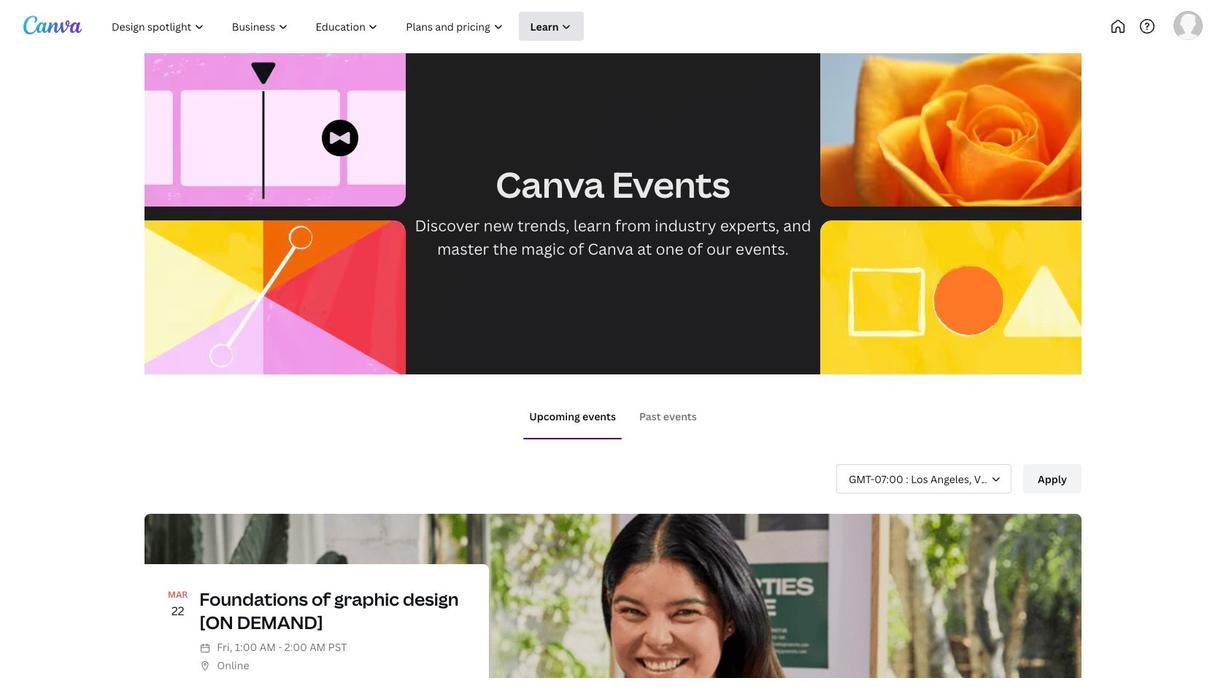 Task type: locate. For each thing, give the bounding box(es) containing it.
top level navigation element
[[99, 12, 634, 41]]



Task type: vqa. For each thing, say whether or not it's contained in the screenshot.
Greg Robinson icon
no



